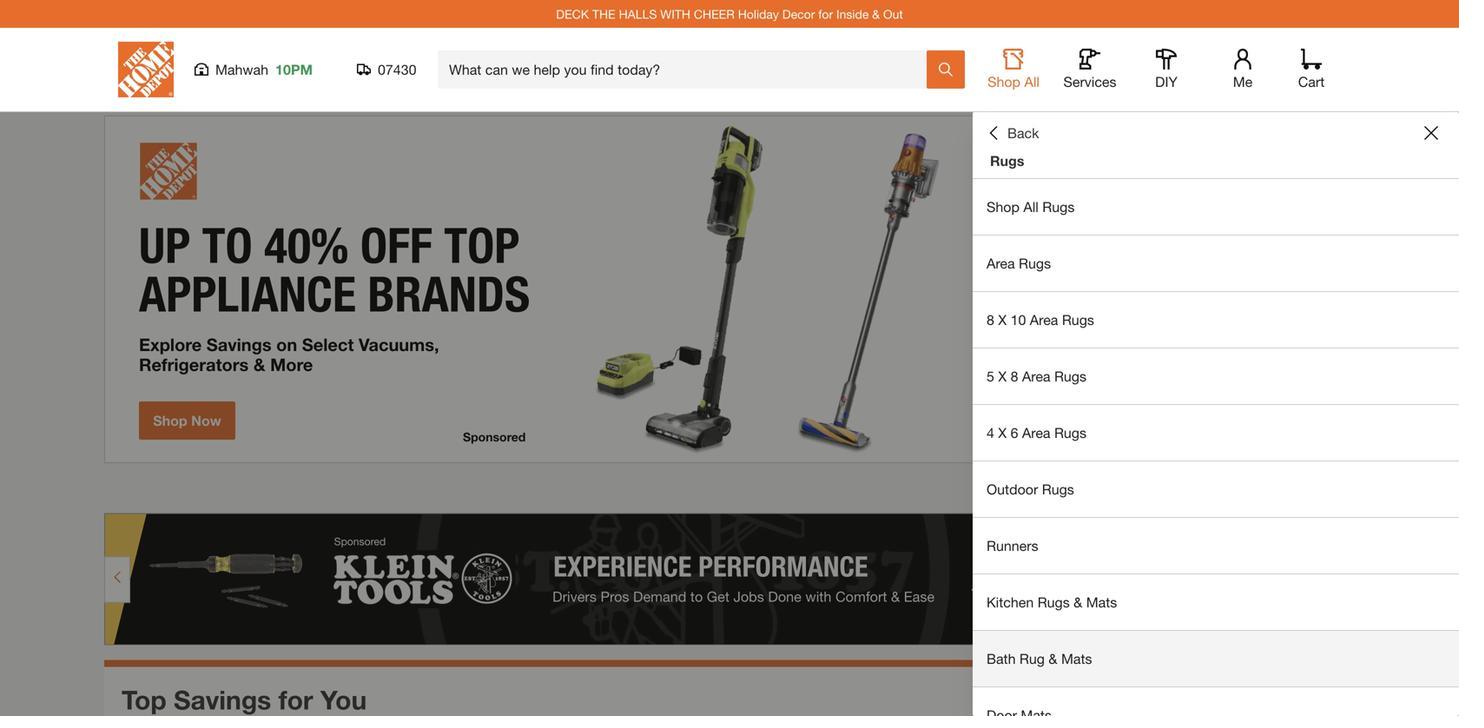 Task type: describe. For each thing, give the bounding box(es) containing it.
runners link
[[973, 518, 1460, 574]]

5 x 8 area rugs link
[[973, 348, 1460, 404]]

all for shop all
[[1025, 73, 1040, 90]]

halls
[[619, 7, 657, 21]]

holiday
[[738, 7, 779, 21]]

mahwah
[[216, 61, 269, 78]]

shop for shop all rugs
[[987, 199, 1020, 215]]

4 x 6 area rugs
[[987, 425, 1087, 441]]

area rugs
[[987, 255, 1052, 272]]

runners
[[987, 537, 1039, 554]]

mats for bath rug & mats
[[1062, 650, 1093, 667]]

rugs inside 8 x 10 area rugs link
[[1063, 312, 1095, 328]]

top
[[122, 684, 167, 715]]

diy button
[[1139, 49, 1195, 90]]

rugs inside 4 x 6 area rugs link
[[1055, 425, 1087, 441]]

shop all rugs link
[[973, 179, 1460, 235]]

rug
[[1020, 650, 1045, 667]]

5 x 8 area rugs
[[987, 368, 1087, 385]]

rugs inside 5 x 8 area rugs link
[[1055, 368, 1087, 385]]

outdoor rugs
[[987, 481, 1075, 497]]

x for 8
[[999, 368, 1007, 385]]

me button
[[1216, 49, 1271, 90]]

cart link
[[1293, 49, 1331, 90]]

07430
[[378, 61, 417, 78]]

shop for shop all
[[988, 73, 1021, 90]]

all for shop all rugs
[[1024, 199, 1039, 215]]

decor
[[783, 7, 815, 21]]

8 x 10 area rugs link
[[973, 292, 1460, 348]]

1 horizontal spatial for
[[819, 7, 833, 21]]

area for 8
[[1023, 368, 1051, 385]]

0 horizontal spatial for
[[279, 684, 313, 715]]

the
[[593, 7, 616, 21]]

rugs inside the area rugs link
[[1019, 255, 1052, 272]]

What can we help you find today? search field
[[449, 51, 926, 88]]

8 inside 5 x 8 area rugs link
[[1011, 368, 1019, 385]]

x for 10
[[999, 312, 1007, 328]]

cart
[[1299, 73, 1325, 90]]

back
[[1008, 125, 1040, 141]]

kitchen rugs & mats
[[987, 594, 1118, 610]]

shop all
[[988, 73, 1040, 90]]

0 horizontal spatial &
[[873, 7, 880, 21]]

outdoor
[[987, 481, 1039, 497]]

x for 6
[[999, 425, 1007, 441]]

shop all button
[[986, 49, 1042, 90]]

out
[[884, 7, 904, 21]]

bath
[[987, 650, 1016, 667]]

10
[[1011, 312, 1027, 328]]



Task type: locate. For each thing, give the bounding box(es) containing it.
you
[[321, 684, 367, 715]]

shop inside menu
[[987, 199, 1020, 215]]

rugs right kitchen
[[1038, 594, 1070, 610]]

0 vertical spatial for
[[819, 7, 833, 21]]

bath rug & mats link
[[973, 631, 1460, 687]]

top savings for you
[[122, 684, 367, 715]]

the home depot logo image
[[118, 42, 174, 97]]

1 x from the top
[[999, 312, 1007, 328]]

5
[[987, 368, 995, 385]]

8 x 10 area rugs
[[987, 312, 1095, 328]]

rugs right outdoor on the bottom
[[1043, 481, 1075, 497]]

area right 10
[[1030, 312, 1059, 328]]

0 vertical spatial all
[[1025, 73, 1040, 90]]

area for 6
[[1023, 425, 1051, 441]]

me
[[1234, 73, 1253, 90]]

rugs right 6
[[1055, 425, 1087, 441]]

2 vertical spatial x
[[999, 425, 1007, 441]]

1 vertical spatial mats
[[1062, 650, 1093, 667]]

deck the halls with cheer holiday decor for inside & out link
[[556, 7, 904, 21]]

1 vertical spatial 8
[[1011, 368, 1019, 385]]

rugs inside 'kitchen rugs & mats' link
[[1038, 594, 1070, 610]]

kitchen rugs & mats link
[[973, 574, 1460, 630]]

& for bath rug & mats
[[1049, 650, 1058, 667]]

kitchen
[[987, 594, 1034, 610]]

cheer
[[694, 7, 735, 21]]

area up 10
[[987, 255, 1015, 272]]

all up back
[[1025, 73, 1040, 90]]

0 vertical spatial &
[[873, 7, 880, 21]]

area
[[987, 255, 1015, 272], [1030, 312, 1059, 328], [1023, 368, 1051, 385], [1023, 425, 1051, 441]]

bath rug & mats
[[987, 650, 1093, 667]]

8 inside 8 x 10 area rugs link
[[987, 312, 995, 328]]

all inside menu
[[1024, 199, 1039, 215]]

for left the inside
[[819, 7, 833, 21]]

rugs right 10
[[1063, 312, 1095, 328]]

inside
[[837, 7, 869, 21]]

rugs down shop all rugs
[[1019, 255, 1052, 272]]

all inside button
[[1025, 73, 1040, 90]]

area rugs link
[[973, 235, 1460, 291]]

0 horizontal spatial 8
[[987, 312, 995, 328]]

mahwah 10pm
[[216, 61, 313, 78]]

feedback link image
[[1436, 294, 1460, 388]]

x
[[999, 312, 1007, 328], [999, 368, 1007, 385], [999, 425, 1007, 441]]

1 horizontal spatial 8
[[1011, 368, 1019, 385]]

8 right 5
[[1011, 368, 1019, 385]]

8 left 10
[[987, 312, 995, 328]]

1 horizontal spatial &
[[1049, 650, 1058, 667]]

rugs up "area rugs" on the right of the page
[[1043, 199, 1075, 215]]

rugs down back button
[[991, 153, 1025, 169]]

deck
[[556, 7, 589, 21]]

1 vertical spatial shop
[[987, 199, 1020, 215]]

2 horizontal spatial &
[[1074, 594, 1083, 610]]

with
[[661, 7, 691, 21]]

rugs inside shop all rugs link
[[1043, 199, 1075, 215]]

0 vertical spatial mats
[[1087, 594, 1118, 610]]

for left you
[[279, 684, 313, 715]]

rugs
[[991, 153, 1025, 169], [1043, 199, 1075, 215], [1019, 255, 1052, 272], [1063, 312, 1095, 328], [1055, 368, 1087, 385], [1055, 425, 1087, 441], [1043, 481, 1075, 497], [1038, 594, 1070, 610]]

all up "area rugs" on the right of the page
[[1024, 199, 1039, 215]]

0 vertical spatial shop
[[988, 73, 1021, 90]]

rugs inside outdoor rugs link
[[1043, 481, 1075, 497]]

back button
[[987, 124, 1040, 142]]

menu
[[973, 179, 1460, 716]]

1 vertical spatial &
[[1074, 594, 1083, 610]]

shop all rugs
[[987, 199, 1075, 215]]

&
[[873, 7, 880, 21], [1074, 594, 1083, 610], [1049, 650, 1058, 667]]

& right "rug"
[[1049, 650, 1058, 667]]

shop
[[988, 73, 1021, 90], [987, 199, 1020, 215]]

4 x 6 area rugs link
[[973, 405, 1460, 461]]

4
[[987, 425, 995, 441]]

mats for kitchen rugs & mats
[[1087, 594, 1118, 610]]

outdoor rugs link
[[973, 461, 1460, 517]]

1 vertical spatial x
[[999, 368, 1007, 385]]

shop inside button
[[988, 73, 1021, 90]]

deck the halls with cheer holiday decor for inside & out
[[556, 7, 904, 21]]

1 vertical spatial all
[[1024, 199, 1039, 215]]

& for kitchen rugs & mats
[[1074, 594, 1083, 610]]

& left the out
[[873, 7, 880, 21]]

all
[[1025, 73, 1040, 90], [1024, 199, 1039, 215]]

area for 10
[[1030, 312, 1059, 328]]

mats right "rug"
[[1062, 650, 1093, 667]]

for
[[819, 7, 833, 21], [279, 684, 313, 715]]

area right 6
[[1023, 425, 1051, 441]]

mats up bath rug & mats
[[1087, 594, 1118, 610]]

x right 5
[[999, 368, 1007, 385]]

6
[[1011, 425, 1019, 441]]

shop up "area rugs" on the right of the page
[[987, 199, 1020, 215]]

07430 button
[[357, 61, 417, 78]]

3 x from the top
[[999, 425, 1007, 441]]

diy
[[1156, 73, 1178, 90]]

drawer close image
[[1425, 126, 1439, 140]]

& right kitchen
[[1074, 594, 1083, 610]]

savings
[[174, 684, 271, 715]]

area right 5
[[1023, 368, 1051, 385]]

rugs down 8 x 10 area rugs
[[1055, 368, 1087, 385]]

10pm
[[276, 61, 313, 78]]

8
[[987, 312, 995, 328], [1011, 368, 1019, 385]]

shop up back button
[[988, 73, 1021, 90]]

0 vertical spatial 8
[[987, 312, 995, 328]]

2 x from the top
[[999, 368, 1007, 385]]

services button
[[1063, 49, 1118, 90]]

mats
[[1087, 594, 1118, 610], [1062, 650, 1093, 667]]

x left 6
[[999, 425, 1007, 441]]

services
[[1064, 73, 1117, 90]]

2 vertical spatial &
[[1049, 650, 1058, 667]]

menu containing shop all rugs
[[973, 179, 1460, 716]]

0 vertical spatial x
[[999, 312, 1007, 328]]

x left 10
[[999, 312, 1007, 328]]

1 vertical spatial for
[[279, 684, 313, 715]]



Task type: vqa. For each thing, say whether or not it's contained in the screenshot.
second X from the bottom of the page
yes



